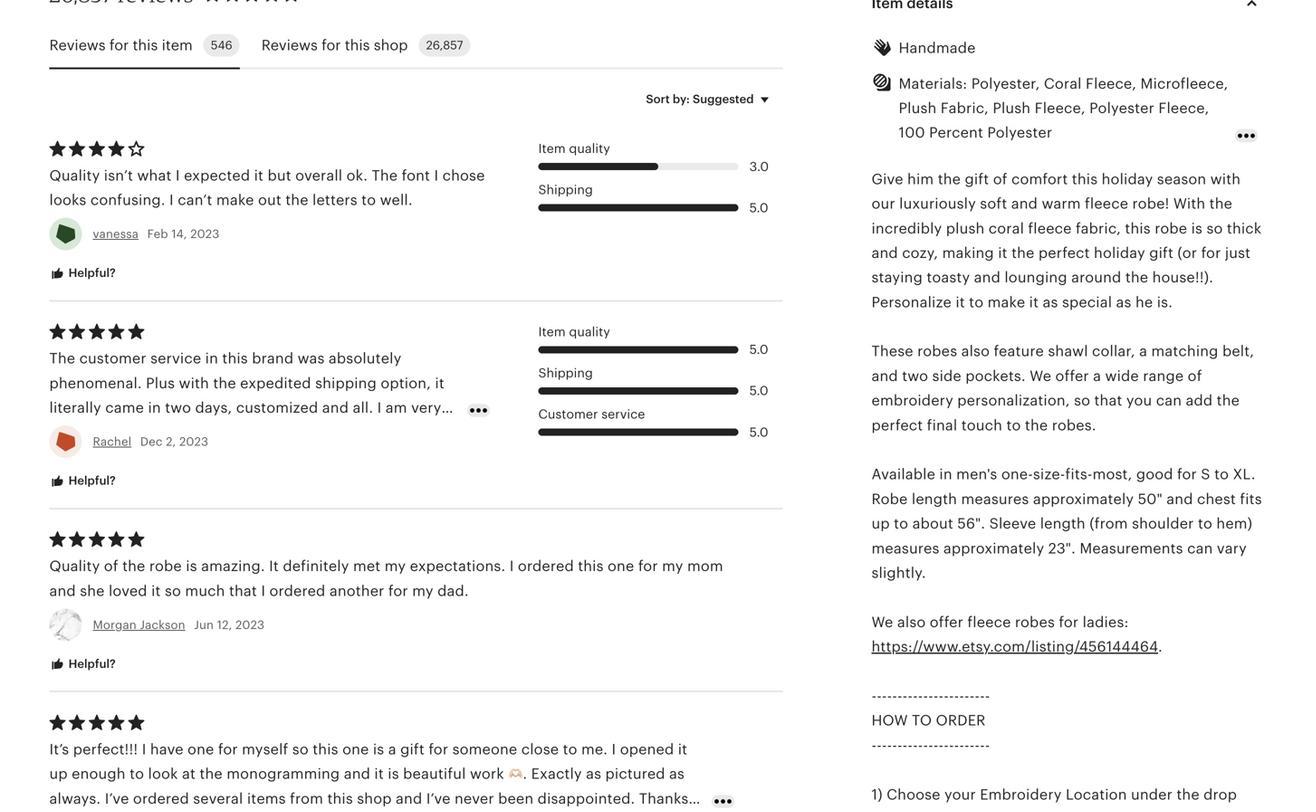 Task type: locate. For each thing, give the bounding box(es) containing it.
56".
[[958, 516, 986, 532]]

0 vertical spatial holiday
[[1102, 171, 1153, 187]]

at
[[182, 766, 196, 783]]

shop left 26,857
[[374, 37, 408, 53]]

fleece,
[[1086, 75, 1137, 92], [1035, 100, 1086, 116], [1159, 100, 1210, 116]]

customer service
[[538, 407, 645, 422]]

vanessa
[[93, 227, 139, 241]]

i right all.
[[377, 400, 382, 416]]

so left much
[[165, 583, 181, 599]]

1 horizontal spatial service
[[602, 407, 645, 422]]

1 vertical spatial of
[[1188, 368, 1202, 384]]

0 vertical spatial of
[[993, 171, 1008, 187]]

0 horizontal spatial fleece,
[[1035, 100, 1086, 116]]

1 vertical spatial polyester
[[988, 125, 1053, 141]]

materials: polyester, coral fleece, microfleece, plush fabric, plush fleece, polyester fleece, 100 percent polyester
[[899, 75, 1229, 141]]

your
[[945, 787, 976, 803]]

can left vary
[[1187, 541, 1213, 557]]

available in men's one-size-fits-most, good for s to xl. robe length measures approximately 50" and chest fits up to about 56".  sleeve length (from shoulder to hem) measures approximately 23".  measurements can vary slightly.
[[872, 467, 1262, 581]]

-
[[872, 688, 877, 705], [877, 688, 882, 705], [882, 688, 887, 705], [887, 688, 892, 705], [892, 688, 898, 705], [898, 688, 903, 705], [903, 688, 908, 705], [908, 688, 913, 705], [913, 688, 918, 705], [918, 688, 923, 705], [923, 688, 928, 705], [928, 688, 934, 705], [934, 688, 939, 705], [939, 688, 944, 705], [944, 688, 949, 705], [949, 688, 954, 705], [954, 688, 959, 705], [959, 688, 965, 705], [965, 688, 970, 705], [970, 688, 975, 705], [975, 688, 980, 705], [980, 688, 985, 705], [985, 688, 990, 705], [872, 738, 877, 754], [877, 738, 882, 754], [882, 738, 887, 754], [887, 738, 892, 754], [892, 738, 898, 754], [898, 738, 903, 754], [903, 738, 908, 754], [908, 738, 913, 754], [913, 738, 918, 754], [918, 738, 923, 754], [923, 738, 928, 754], [928, 738, 934, 754], [934, 738, 939, 754], [939, 738, 944, 754], [944, 738, 949, 754], [949, 738, 954, 754], [954, 738, 959, 754], [959, 738, 965, 754], [965, 738, 970, 754], [970, 738, 975, 754], [975, 738, 980, 754], [980, 738, 985, 754], [985, 738, 990, 754]]

belt,
[[1223, 343, 1255, 360]]

1 helpful? button from the top
[[36, 257, 129, 291]]

so left thick
[[1207, 220, 1223, 237]]

offer up https://www.etsy.com/listing/456144464 link
[[930, 614, 964, 631]]

robes inside these robes also feature shawl collar, a matching belt, and two side pockets.  we offer a wide range of embroidery personalization, so that you can add the perfect final touch to the robes.
[[918, 343, 958, 360]]

shipping
[[315, 375, 377, 392]]

fleece, right the coral
[[1086, 75, 1137, 92]]

2023 right the 2,
[[179, 435, 208, 449]]

in down plus
[[148, 400, 161, 416]]

toasty
[[927, 270, 970, 286]]

approximately down fits-
[[1033, 491, 1134, 508]]

2 horizontal spatial of
[[1188, 368, 1202, 384]]

1 item from the top
[[538, 141, 566, 156]]

so up robes.
[[1074, 393, 1091, 409]]

0 vertical spatial helpful?
[[66, 266, 116, 280]]

robe up (or
[[1155, 220, 1188, 237]]

the right out at the left of page
[[286, 192, 309, 208]]

0 horizontal spatial robe
[[149, 558, 182, 575]]

it right opened
[[678, 742, 688, 758]]

helpful? button
[[36, 257, 129, 291], [36, 465, 129, 498], [36, 648, 129, 682]]

1 horizontal spatial with
[[1211, 171, 1241, 187]]

is.
[[1157, 294, 1173, 311]]

0 horizontal spatial offer
[[930, 614, 964, 631]]

2 vertical spatial ordered
[[133, 791, 189, 807]]

matching
[[1152, 343, 1219, 360]]

robe
[[872, 491, 908, 508]]

and left she
[[49, 583, 76, 599]]

feb
[[147, 227, 168, 241]]

order
[[936, 713, 986, 729]]

jackson
[[140, 619, 185, 632]]

so inside "quality of the robe is amazing. it definitely met my expectations. i ordered this one for my mom and she loved it so much that i ordered another for my dad."
[[165, 583, 181, 599]]

in up days,
[[205, 351, 218, 367]]

so
[[1207, 220, 1223, 237], [1074, 393, 1091, 409], [165, 583, 181, 599], [292, 742, 309, 758]]

0 horizontal spatial two
[[165, 400, 191, 416]]

2 vertical spatial of
[[104, 558, 118, 575]]

0 vertical spatial polyester
[[1090, 100, 1155, 116]]

chose
[[443, 167, 485, 184]]

1 horizontal spatial that
[[1095, 393, 1123, 409]]

1 horizontal spatial can
[[1187, 541, 1213, 557]]

0 horizontal spatial fleece
[[968, 614, 1011, 631]]

rachel dec 2, 2023
[[93, 435, 208, 449]]

the down personalization,
[[1025, 417, 1048, 434]]

season
[[1157, 171, 1207, 187]]

3 5.0 from the top
[[750, 384, 769, 398]]

the right at
[[200, 766, 223, 783]]

holiday down fabric,
[[1094, 245, 1146, 261]]

i've down enough on the left bottom of the page
[[105, 791, 129, 807]]

item for 5.0
[[538, 324, 566, 339]]

item quality for 3.0
[[538, 141, 610, 156]]

in
[[205, 351, 218, 367], [148, 400, 161, 416], [940, 467, 953, 483]]

letters
[[313, 192, 358, 208]]

up down robe
[[872, 516, 890, 532]]

i've down beautiful
[[426, 791, 451, 807]]

0 vertical spatial up
[[872, 516, 890, 532]]

plush up 100
[[899, 100, 937, 116]]

2 vertical spatial helpful? button
[[36, 648, 129, 682]]

as
[[1043, 294, 1058, 311], [1116, 294, 1132, 311], [586, 766, 602, 783], [669, 766, 685, 783]]

robes up https://www.etsy.com/listing/456144464 link
[[1015, 614, 1055, 631]]

so inside the "give him the gift of comfort this holiday season with our luxuriously soft and warm fleece robe!  with the incredibly plush coral fleece fabric, this robe is so thick and cozy, making it the perfect holiday gift (or for just staying toasty and lounging around the house!!). personalize it to make it as special as he is."
[[1207, 220, 1223, 237]]

0 vertical spatial robes
[[918, 343, 958, 360]]

1 quality from the top
[[49, 167, 100, 184]]

phenomenal.
[[49, 375, 142, 392]]

polyester
[[1090, 100, 1155, 116], [988, 125, 1053, 141]]

1 vertical spatial offer
[[930, 614, 964, 631]]

0 vertical spatial helpful? button
[[36, 257, 129, 291]]

2 vertical spatial in
[[940, 467, 953, 483]]

also inside these robes also feature shawl collar, a matching belt, and two side pockets.  we offer a wide range of embroidery personalization, so that you can add the perfect final touch to the robes.
[[962, 343, 990, 360]]

morgan
[[93, 619, 137, 632]]

1 horizontal spatial my
[[412, 583, 434, 599]]

1 vertical spatial robe
[[149, 558, 182, 575]]

1 vertical spatial helpful? button
[[36, 465, 129, 498]]

2023 for 3.0
[[190, 227, 220, 241]]

location
[[1066, 787, 1127, 803]]

of up add
[[1188, 368, 1202, 384]]

1 horizontal spatial we
[[1030, 368, 1052, 384]]

i
[[176, 167, 180, 184], [434, 167, 439, 184], [169, 192, 174, 208], [377, 400, 382, 416], [510, 558, 514, 575], [261, 583, 265, 599], [142, 742, 146, 758], [612, 742, 616, 758]]

plush
[[946, 220, 985, 237]]

2 quality from the top
[[49, 558, 100, 575]]

ordered down look at the left
[[133, 791, 189, 807]]

2 horizontal spatial ordered
[[518, 558, 574, 575]]

1 horizontal spatial offer
[[1056, 368, 1089, 384]]

2 horizontal spatial a
[[1139, 343, 1148, 360]]

we down "feature"
[[1030, 368, 1052, 384]]

1 vertical spatial item quality
[[538, 324, 610, 339]]

can inside these robes also feature shawl collar, a matching belt, and two side pockets.  we offer a wide range of embroidery personalization, so that you can add the perfect final touch to the robes.
[[1156, 393, 1182, 409]]

0 horizontal spatial length
[[912, 491, 957, 508]]

1 vertical spatial that
[[229, 583, 257, 599]]

100
[[899, 125, 925, 141]]

0 vertical spatial make
[[216, 192, 254, 208]]

what
[[137, 167, 172, 184]]

0 vertical spatial we
[[1030, 368, 1052, 384]]

2 horizontal spatial fleece,
[[1159, 100, 1210, 116]]

can
[[1156, 393, 1182, 409], [1187, 541, 1213, 557]]

measurements
[[1080, 541, 1183, 557]]

fleece up https://www.etsy.com/listing/456144464 link
[[968, 614, 1011, 631]]

for inside we also offer fleece robes for ladies: https://www.etsy.com/listing/456144464 .
[[1059, 614, 1079, 631]]

is inside "quality of the robe is amazing. it definitely met my expectations. i ordered this one for my mom and she loved it so much that i ordered another for my dad."
[[186, 558, 197, 575]]

i right expectations.
[[510, 558, 514, 575]]

23".
[[1048, 541, 1076, 557]]

we inside we also offer fleece robes for ladies: https://www.etsy.com/listing/456144464 .
[[872, 614, 893, 631]]

service up plus
[[150, 351, 201, 367]]

546
[[211, 38, 232, 52]]

2 item from the top
[[538, 324, 566, 339]]

0 horizontal spatial service
[[150, 351, 201, 367]]

1 helpful? from the top
[[66, 266, 116, 280]]

1 horizontal spatial in
[[205, 351, 218, 367]]

for inside the "give him the gift of comfort this holiday season with our luxuriously soft and warm fleece robe!  with the incredibly plush coral fleece fabric, this robe is so thick and cozy, making it the perfect holiday gift (or for just staying toasty and lounging around the house!!). personalize it to make it as special as he is."
[[1201, 245, 1221, 261]]

0 horizontal spatial gift
[[400, 742, 425, 758]]

0 horizontal spatial my
[[385, 558, 406, 575]]

1 vertical spatial perfect
[[872, 417, 923, 434]]

to
[[912, 713, 932, 729]]

out
[[258, 192, 282, 208]]

we inside these robes also feature shawl collar, a matching belt, and two side pockets.  we offer a wide range of embroidery personalization, so that you can add the perfect final touch to the robes.
[[1030, 368, 1052, 384]]

and down these
[[872, 368, 898, 384]]

0 horizontal spatial with
[[179, 375, 209, 392]]

monogramming
[[227, 766, 340, 783]]

two down plus
[[165, 400, 191, 416]]

the up the lounging
[[1012, 245, 1035, 261]]

2 item quality from the top
[[538, 324, 610, 339]]

0 vertical spatial robe
[[1155, 220, 1188, 237]]

two up embroidery
[[902, 368, 928, 384]]

helpful? button down impressed!
[[36, 465, 129, 498]]

2023 right 14,
[[190, 227, 220, 241]]

helpful? for quality isn't what i expected it but overall ok. the font i chose looks confusing. i can't make out the letters to well.
[[66, 266, 116, 280]]

make inside the "give him the gift of comfort this holiday season with our luxuriously soft and warm fleece robe!  with the incredibly plush coral fleece fabric, this robe is so thick and cozy, making it the perfect holiday gift (or for just staying toasty and lounging around the house!!). personalize it to make it as special as he is."
[[988, 294, 1025, 311]]

helpful? down morgan
[[66, 658, 116, 671]]

you
[[1127, 393, 1152, 409]]

1 quality from the top
[[569, 141, 610, 156]]

of inside the "give him the gift of comfort this holiday season with our luxuriously soft and warm fleece robe!  with the incredibly plush coral fleece fabric, this robe is so thick and cozy, making it the perfect holiday gift (or for just staying toasty and lounging around the house!!). personalize it to make it as special as he is."
[[993, 171, 1008, 187]]

1 vertical spatial we
[[872, 614, 893, 631]]

fabric,
[[1076, 220, 1121, 237]]

the up phenomenal.
[[49, 351, 75, 367]]

2023 right 12,
[[235, 619, 265, 632]]

helpful? button for quality of the robe is amazing. it definitely met my expectations. i ordered this one for my mom and she loved it so much that i ordered another for my dad.
[[36, 648, 129, 682]]

of up loved
[[104, 558, 118, 575]]

0 vertical spatial shop
[[374, 37, 408, 53]]

0 horizontal spatial make
[[216, 192, 254, 208]]

the
[[372, 167, 398, 184], [49, 351, 75, 367]]

robe inside "quality of the robe is amazing. it definitely met my expectations. i ordered this one for my mom and she loved it so much that i ordered another for my dad."
[[149, 558, 182, 575]]

of inside these robes also feature shawl collar, a matching belt, and two side pockets.  we offer a wide range of embroidery personalization, so that you can add the perfect final touch to the robes.
[[1188, 368, 1202, 384]]

fits
[[1240, 491, 1262, 508]]

to
[[362, 192, 376, 208], [969, 294, 984, 311], [1007, 417, 1021, 434], [1215, 467, 1229, 483], [894, 516, 909, 532], [1198, 516, 1213, 532], [563, 742, 577, 758], [130, 766, 144, 783]]

and down comfort
[[1011, 196, 1038, 212]]

1 horizontal spatial robe
[[1155, 220, 1188, 237]]

font
[[402, 167, 430, 184]]

2 horizontal spatial in
[[940, 467, 953, 483]]

to left look at the left
[[130, 766, 144, 783]]

helpful? down the "vanessa" link
[[66, 266, 116, 280]]

2 horizontal spatial fleece
[[1085, 196, 1129, 212]]

1 vertical spatial service
[[602, 407, 645, 422]]

1 shipping from the top
[[538, 183, 593, 197]]

and down shipping
[[322, 400, 349, 416]]

of up soft
[[993, 171, 1008, 187]]

reviews for this shop
[[261, 37, 408, 53]]

that
[[1095, 393, 1123, 409], [229, 583, 257, 599]]

feature
[[994, 343, 1044, 360]]

2 vertical spatial helpful?
[[66, 658, 116, 671]]

reviews for reviews for this shop
[[261, 37, 318, 53]]

robe up jackson
[[149, 558, 182, 575]]

1 vertical spatial up
[[49, 766, 68, 783]]

1 item quality from the top
[[538, 141, 610, 156]]

26,857
[[426, 38, 463, 52]]

the inside quality isn't what i expected it but overall ok. the font i chose looks confusing. i can't make out the letters to well.
[[372, 167, 398, 184]]

perfect inside the "give him the gift of comfort this holiday season with our luxuriously soft and warm fleece robe!  with the incredibly plush coral fleece fabric, this robe is so thick and cozy, making it the perfect holiday gift (or for just staying toasty and lounging around the house!!). personalize it to make it as special as he is."
[[1039, 245, 1090, 261]]

with up days,
[[179, 375, 209, 392]]

helpful? button down "vanessa"
[[36, 257, 129, 291]]

up inside it's perfect!!! i have one for myself so this one is a gift for someone close to me.  i opened it up enough to look at the monogramming and it is beautiful work 🫶🏻. exactly as pictured as always. i've ordered several items from this shop and i've never been disappointed. than
[[49, 766, 68, 783]]

my left mom
[[662, 558, 683, 575]]

helpful?
[[66, 266, 116, 280], [66, 474, 116, 488], [66, 658, 116, 671]]

robes up side at the right of page
[[918, 343, 958, 360]]

2 vertical spatial fleece
[[968, 614, 1011, 631]]

we down slightly.
[[872, 614, 893, 631]]

mom
[[687, 558, 723, 575]]

gift
[[965, 171, 989, 187], [1150, 245, 1174, 261], [400, 742, 425, 758]]

warm
[[1042, 196, 1081, 212]]

perfect down embroidery
[[872, 417, 923, 434]]

fits-
[[1066, 467, 1093, 483]]

it
[[269, 558, 279, 575]]

1 vertical spatial make
[[988, 294, 1025, 311]]

0 horizontal spatial the
[[49, 351, 75, 367]]

but
[[268, 167, 291, 184]]

ordered inside it's perfect!!! i have one for myself so this one is a gift for someone close to me.  i opened it up enough to look at the monogramming and it is beautiful work 🫶🏻. exactly as pictured as always. i've ordered several items from this shop and i've never been disappointed. than
[[133, 791, 189, 807]]

1 vertical spatial with
[[179, 375, 209, 392]]

approximately down sleeve
[[944, 541, 1045, 557]]

it right loved
[[151, 583, 161, 599]]

1 reviews from the left
[[49, 37, 106, 53]]

by:
[[673, 92, 690, 106]]

men's
[[957, 467, 998, 483]]

3.0
[[750, 159, 769, 174]]

perfect up the lounging
[[1039, 245, 1090, 261]]

it's perfect!!! i have one for myself so this one is a gift for someone close to me.  i opened it up enough to look at the monogramming and it is beautiful work 🫶🏻. exactly as pictured as always. i've ordered several items from this shop and i've never been disappointed. than
[[49, 742, 689, 811]]

fleece down warm
[[1028, 220, 1072, 237]]

ordered
[[518, 558, 574, 575], [269, 583, 326, 599], [133, 791, 189, 807]]

the up loved
[[122, 558, 145, 575]]

gift left (or
[[1150, 245, 1174, 261]]

polyester down the microfleece,
[[1090, 100, 1155, 116]]

under
[[1131, 787, 1173, 803]]

0 horizontal spatial polyester
[[988, 125, 1053, 141]]

length up 23".
[[1040, 516, 1086, 532]]

to inside the "give him the gift of comfort this holiday season with our luxuriously soft and warm fleece robe!  with the incredibly plush coral fleece fabric, this robe is so thick and cozy, making it the perfect holiday gift (or for just staying toasty and lounging around the house!!). personalize it to make it as special as he is."
[[969, 294, 984, 311]]

quality inside quality isn't what i expected it but overall ok. the font i chose looks confusing. i can't make out the letters to well.
[[49, 167, 100, 184]]

1 vertical spatial helpful?
[[66, 474, 116, 488]]

in inside available in men's one-size-fits-most, good for s to xl. robe length measures approximately 50" and chest fits up to about 56".  sleeve length (from shoulder to hem) measures approximately 23".  measurements can vary slightly.
[[940, 467, 953, 483]]

2 quality from the top
[[569, 324, 610, 339]]

helpful? for quality of the robe is amazing. it definitely met my expectations. i ordered this one for my mom and she loved it so much that i ordered another for my dad.
[[66, 658, 116, 671]]

fleece, down the coral
[[1035, 100, 1086, 116]]

0 vertical spatial perfect
[[1039, 245, 1090, 261]]

1 vertical spatial 2023
[[179, 435, 208, 449]]

gift up soft
[[965, 171, 989, 187]]

0 horizontal spatial a
[[388, 742, 396, 758]]

we
[[1030, 368, 1052, 384], [872, 614, 893, 631]]

someone
[[452, 742, 517, 758]]

2 reviews from the left
[[261, 37, 318, 53]]

1) choose your embroidery location under the drop
[[872, 787, 1237, 811]]

0 vertical spatial service
[[150, 351, 201, 367]]

the up the well.
[[372, 167, 398, 184]]

for inside available in men's one-size-fits-most, good for s to xl. robe length measures approximately 50" and chest fits up to about 56".  sleeve length (from shoulder to hem) measures approximately 23".  measurements can vary slightly.
[[1177, 467, 1197, 483]]

shoulder
[[1132, 516, 1194, 532]]

with right season
[[1211, 171, 1241, 187]]

and inside available in men's one-size-fits-most, good for s to xl. robe length measures approximately 50" and chest fits up to about 56".  sleeve length (from shoulder to hem) measures approximately 23".  measurements can vary slightly.
[[1167, 491, 1193, 508]]

0 horizontal spatial perfect
[[872, 417, 923, 434]]

2 horizontal spatial my
[[662, 558, 683, 575]]

the inside 1) choose your embroidery location under the drop
[[1177, 787, 1200, 803]]

my right met
[[385, 558, 406, 575]]

quality for 3.0
[[569, 141, 610, 156]]

me.
[[581, 742, 608, 758]]

0 horizontal spatial reviews
[[49, 37, 106, 53]]

to down toasty
[[969, 294, 984, 311]]

my left dad.
[[412, 583, 434, 599]]

1 horizontal spatial i've
[[426, 791, 451, 807]]

0 horizontal spatial ordered
[[133, 791, 189, 807]]

polyester up comfort
[[988, 125, 1053, 141]]

the left drop
[[1177, 787, 1200, 803]]

robe!
[[1133, 196, 1170, 212]]

with inside the customer service in this brand was absolutely phenomenal. plus with the expedited shipping option, it literally came in two days, customized and all. i am very impressed!
[[179, 375, 209, 392]]

quality for quality isn't what i expected it but overall ok. the font i chose looks confusing. i can't make out the letters to well.
[[49, 167, 100, 184]]

up down it's
[[49, 766, 68, 783]]

3 helpful? from the top
[[66, 658, 116, 671]]

0 horizontal spatial up
[[49, 766, 68, 783]]

1 horizontal spatial plush
[[993, 100, 1031, 116]]

gift up beautiful
[[400, 742, 425, 758]]

1 horizontal spatial measures
[[961, 491, 1029, 508]]

and down making
[[974, 270, 1001, 286]]

one inside "quality of the robe is amazing. it definitely met my expectations. i ordered this one for my mom and she loved it so much that i ordered another for my dad."
[[608, 558, 634, 575]]

quality up looks
[[49, 167, 100, 184]]

i left have
[[142, 742, 146, 758]]

1 vertical spatial shop
[[357, 791, 392, 807]]

it down the lounging
[[1029, 294, 1039, 311]]

2 horizontal spatial one
[[608, 558, 634, 575]]

0 horizontal spatial one
[[188, 742, 214, 758]]

can down range
[[1156, 393, 1182, 409]]

1 horizontal spatial ordered
[[269, 583, 326, 599]]

0 horizontal spatial also
[[897, 614, 926, 631]]

length up about
[[912, 491, 957, 508]]

fleece inside we also offer fleece robes for ladies: https://www.etsy.com/listing/456144464 .
[[968, 614, 1011, 631]]

robes
[[918, 343, 958, 360], [1015, 614, 1055, 631]]

tab list
[[49, 23, 783, 69]]

gift inside it's perfect!!! i have one for myself so this one is a gift for someone close to me.  i opened it up enough to look at the monogramming and it is beautiful work 🫶🏻. exactly as pictured as always. i've ordered several items from this shop and i've never been disappointed. than
[[400, 742, 425, 758]]

definitely
[[283, 558, 349, 575]]

ordered right expectations.
[[518, 558, 574, 575]]

service inside the customer service in this brand was absolutely phenomenal. plus with the expedited shipping option, it literally came in two days, customized and all. i am very impressed!
[[150, 351, 201, 367]]

make inside quality isn't what i expected it but overall ok. the font i chose looks confusing. i can't make out the letters to well.
[[216, 192, 254, 208]]

loved
[[109, 583, 147, 599]]

0 horizontal spatial i've
[[105, 791, 129, 807]]

0 vertical spatial the
[[372, 167, 398, 184]]

range
[[1143, 368, 1184, 384]]

holiday up the 'robe!'
[[1102, 171, 1153, 187]]

1 horizontal spatial also
[[962, 343, 990, 360]]

up
[[872, 516, 890, 532], [49, 766, 68, 783]]

that inside "quality of the robe is amazing. it definitely met my expectations. i ordered this one for my mom and she loved it so much that i ordered another for my dad."
[[229, 583, 257, 599]]

quality inside "quality of the robe is amazing. it definitely met my expectations. i ordered this one for my mom and she loved it so much that i ordered another for my dad."
[[49, 558, 100, 575]]

quality
[[569, 141, 610, 156], [569, 324, 610, 339]]

quality of the robe is amazing. it definitely met my expectations. i ordered this one for my mom and she loved it so much that i ordered another for my dad.
[[49, 558, 723, 599]]

and down beautiful
[[396, 791, 422, 807]]

another
[[330, 583, 385, 599]]

available
[[872, 467, 936, 483]]

2 shipping from the top
[[538, 366, 593, 380]]

plush down polyester,
[[993, 100, 1031, 116]]

this
[[133, 37, 158, 53], [345, 37, 370, 53], [1072, 171, 1098, 187], [1125, 220, 1151, 237], [222, 351, 248, 367], [578, 558, 604, 575], [313, 742, 338, 758], [327, 791, 353, 807]]

0 vertical spatial measures
[[961, 491, 1029, 508]]

1 vertical spatial measures
[[872, 541, 940, 557]]

1 vertical spatial the
[[49, 351, 75, 367]]

1 horizontal spatial length
[[1040, 516, 1086, 532]]

a
[[1139, 343, 1148, 360], [1093, 368, 1101, 384], [388, 742, 396, 758]]

1 vertical spatial also
[[897, 614, 926, 631]]

0 horizontal spatial robes
[[918, 343, 958, 360]]

that inside these robes also feature shawl collar, a matching belt, and two side pockets.  we offer a wide range of embroidery personalization, so that you can add the perfect final touch to the robes.
[[1095, 393, 1123, 409]]

holiday
[[1102, 171, 1153, 187], [1094, 245, 1146, 261]]

0 horizontal spatial that
[[229, 583, 257, 599]]

this inside "quality of the robe is amazing. it definitely met my expectations. i ordered this one for my mom and she loved it so much that i ordered another for my dad."
[[578, 558, 604, 575]]

much
[[185, 583, 225, 599]]

1 horizontal spatial fleece
[[1028, 220, 1072, 237]]

and inside these robes also feature shawl collar, a matching belt, and two side pockets.  we offer a wide range of embroidery personalization, so that you can add the perfect final touch to the robes.
[[872, 368, 898, 384]]

also inside we also offer fleece robes for ladies: https://www.etsy.com/listing/456144464 .
[[897, 614, 926, 631]]

1 horizontal spatial a
[[1093, 368, 1101, 384]]

offer inside we also offer fleece robes for ladies: https://www.etsy.com/listing/456144464 .
[[930, 614, 964, 631]]

to down ok.
[[362, 192, 376, 208]]

0 vertical spatial quality
[[569, 141, 610, 156]]

3 helpful? button from the top
[[36, 648, 129, 682]]

to down personalization,
[[1007, 417, 1021, 434]]



Task type: vqa. For each thing, say whether or not it's contained in the screenshot.
my to the middle
yes



Task type: describe. For each thing, give the bounding box(es) containing it.
i left can't
[[169, 192, 174, 208]]

vary
[[1217, 541, 1247, 557]]

2 helpful? button from the top
[[36, 465, 129, 498]]

as down opened
[[669, 766, 685, 783]]

all.
[[353, 400, 373, 416]]

it down coral
[[998, 245, 1008, 261]]

disappointed.
[[538, 791, 635, 807]]

0 horizontal spatial in
[[148, 400, 161, 416]]

and inside "quality of the robe is amazing. it definitely met my expectations. i ordered this one for my mom and she loved it so much that i ordered another for my dad."
[[49, 583, 76, 599]]

two inside these robes also feature shawl collar, a matching belt, and two side pockets.  we offer a wide range of embroidery personalization, so that you can add the perfect final touch to the robes.
[[902, 368, 928, 384]]

the inside the customer service in this brand was absolutely phenomenal. plus with the expedited shipping option, it literally came in two days, customized and all. i am very impressed!
[[213, 375, 236, 392]]

of inside "quality of the robe is amazing. it definitely met my expectations. i ordered this one for my mom and she loved it so much that i ordered another for my dad."
[[104, 558, 118, 575]]

1 vertical spatial ordered
[[269, 583, 326, 599]]

exactly
[[531, 766, 582, 783]]

vanessa feb 14, 2023
[[93, 227, 220, 241]]

1)
[[872, 787, 883, 803]]

opened
[[620, 742, 674, 758]]

most,
[[1093, 467, 1133, 483]]

met
[[353, 558, 381, 575]]

🫶🏻.
[[508, 766, 527, 783]]

absolutely
[[329, 351, 402, 367]]

days,
[[195, 400, 232, 416]]

dec
[[140, 435, 163, 449]]

she
[[80, 583, 105, 599]]

robes.
[[1052, 417, 1096, 434]]

perfect inside these robes also feature shawl collar, a matching belt, and two side pockets.  we offer a wide range of embroidery personalization, so that you can add the perfect final touch to the robes.
[[872, 417, 923, 434]]

work
[[470, 766, 504, 783]]

to inside these robes also feature shawl collar, a matching belt, and two side pockets.  we offer a wide range of embroidery personalization, so that you can add the perfect final touch to the robes.
[[1007, 417, 1021, 434]]

i right me.
[[612, 742, 616, 758]]

impressed!
[[49, 425, 127, 441]]

2 helpful? from the top
[[66, 474, 116, 488]]

so inside these robes also feature shawl collar, a matching belt, and two side pockets.  we offer a wide range of embroidery personalization, so that you can add the perfect final touch to the robes.
[[1074, 393, 1091, 409]]

add
[[1186, 393, 1213, 409]]

expectations.
[[410, 558, 506, 575]]

good
[[1137, 467, 1173, 483]]

to down robe
[[894, 516, 909, 532]]

chest
[[1197, 491, 1236, 508]]

give him the gift of comfort this holiday season with our luxuriously soft and warm fleece robe!  with the incredibly plush coral fleece fabric, this robe is so thick and cozy, making it the perfect holiday gift (or for just staying toasty and lounging around the house!!). personalize it to make it as special as he is.
[[872, 171, 1262, 311]]

1 horizontal spatial polyester
[[1090, 100, 1155, 116]]

i right font on the top left
[[434, 167, 439, 184]]

item for 3.0
[[538, 141, 566, 156]]

1 5.0 from the top
[[750, 200, 769, 215]]

1 vertical spatial fleece
[[1028, 220, 1072, 237]]

item
[[162, 37, 193, 53]]

https://www.etsy.com/listing/456144464 link
[[872, 639, 1158, 655]]

as down the lounging
[[1043, 294, 1058, 311]]

0 vertical spatial length
[[912, 491, 957, 508]]

it inside "quality of the robe is amazing. it definitely met my expectations. i ordered this one for my mom and she loved it so much that i ordered another for my dad."
[[151, 583, 161, 599]]

rachel
[[93, 435, 132, 449]]

sleeve
[[990, 516, 1036, 532]]

offer inside these robes also feature shawl collar, a matching belt, and two side pockets.  we offer a wide range of embroidery personalization, so that you can add the perfect final touch to the robes.
[[1056, 368, 1089, 384]]

beautiful
[[403, 766, 466, 783]]

0 vertical spatial gift
[[965, 171, 989, 187]]

shipping for 5.0
[[538, 366, 593, 380]]

staying
[[872, 270, 923, 286]]

never
[[455, 791, 494, 807]]

2 vertical spatial 2023
[[235, 619, 265, 632]]

am
[[386, 400, 407, 416]]

drop
[[1204, 787, 1237, 803]]

enough
[[72, 766, 126, 783]]

i inside the customer service in this brand was absolutely phenomenal. plus with the expedited shipping option, it literally came in two days, customized and all. i am very impressed!
[[377, 400, 382, 416]]

amazing.
[[201, 558, 265, 575]]

option,
[[381, 375, 431, 392]]

side
[[932, 368, 962, 384]]

personalize
[[872, 294, 952, 311]]

expected
[[184, 167, 250, 184]]

quality for 5.0
[[569, 324, 610, 339]]

robes inside we also offer fleece robes for ladies: https://www.etsy.com/listing/456144464 .
[[1015, 614, 1055, 631]]

0 vertical spatial fleece
[[1085, 196, 1129, 212]]

1 vertical spatial length
[[1040, 516, 1086, 532]]

it inside quality isn't what i expected it but overall ok. the font i chose looks confusing. i can't make out the letters to well.
[[254, 167, 264, 184]]

ok.
[[347, 167, 368, 184]]

is inside the "give him the gift of comfort this holiday season with our luxuriously soft and warm fleece robe!  with the incredibly plush coral fleece fabric, this robe is so thick and cozy, making it the perfect holiday gift (or for just staying toasty and lounging around the house!!). personalize it to make it as special as he is."
[[1192, 220, 1203, 237]]

1 horizontal spatial fleece,
[[1086, 75, 1137, 92]]

can inside available in men's one-size-fits-most, good for s to xl. robe length measures approximately 50" and chest fits up to about 56".  sleeve length (from shoulder to hem) measures approximately 23".  measurements can vary slightly.
[[1187, 541, 1213, 557]]

slightly.
[[872, 565, 926, 581]]

just
[[1225, 245, 1251, 261]]

up inside available in men's one-size-fits-most, good for s to xl. robe length measures approximately 50" and chest fits up to about 56".  sleeve length (from shoulder to hem) measures approximately 23".  measurements can vary slightly.
[[872, 516, 890, 532]]

0 horizontal spatial measures
[[872, 541, 940, 557]]

rachel link
[[93, 435, 132, 449]]

quality for quality of the robe is amazing. it definitely met my expectations. i ordered this one for my mom and she loved it so much that i ordered another for my dad.
[[49, 558, 100, 575]]

2 i've from the left
[[426, 791, 451, 807]]

1 horizontal spatial one
[[342, 742, 369, 758]]

----------------------- how to order -----------------------
[[872, 688, 990, 754]]

vanessa link
[[93, 227, 139, 241]]

have
[[150, 742, 184, 758]]

i down amazing.
[[261, 583, 265, 599]]

reviews for this item
[[49, 37, 193, 53]]

0 vertical spatial approximately
[[1033, 491, 1134, 508]]

two inside the customer service in this brand was absolutely phenomenal. plus with the expedited shipping option, it literally came in two days, customized and all. i am very impressed!
[[165, 400, 191, 416]]

to right s on the bottom right of page
[[1215, 467, 1229, 483]]

expedited
[[240, 375, 311, 392]]

handmade
[[899, 40, 976, 56]]

thick
[[1227, 220, 1262, 237]]

with inside the "give him the gift of comfort this holiday season with our luxuriously soft and warm fleece robe!  with the incredibly plush coral fleece fabric, this robe is so thick and cozy, making it the perfect holiday gift (or for just staying toasty and lounging around the house!!). personalize it to make it as special as he is."
[[1211, 171, 1241, 187]]

it inside the customer service in this brand was absolutely phenomenal. plus with the expedited shipping option, it literally came in two days, customized and all. i am very impressed!
[[435, 375, 445, 392]]

robe inside the "give him the gift of comfort this holiday season with our luxuriously soft and warm fleece robe!  with the incredibly plush coral fleece fabric, this robe is so thick and cozy, making it the perfect holiday gift (or for just staying toasty and lounging around the house!!). personalize it to make it as special as he is."
[[1155, 220, 1188, 237]]

it left beautiful
[[374, 766, 384, 783]]

12,
[[217, 619, 232, 632]]

the up he
[[1126, 270, 1149, 286]]

can't
[[178, 192, 212, 208]]

as left he
[[1116, 294, 1132, 311]]

4 5.0 from the top
[[750, 425, 769, 440]]

confusing.
[[90, 192, 165, 208]]

a inside it's perfect!!! i have one for myself so this one is a gift for someone close to me.  i opened it up enough to look at the monogramming and it is beautiful work 🫶🏻. exactly as pictured as always. i've ordered several items from this shop and i've never been disappointed. than
[[388, 742, 396, 758]]

helpful? button for quality isn't what i expected it but overall ok. the font i chose looks confusing. i can't make out the letters to well.
[[36, 257, 129, 291]]

myself
[[242, 742, 288, 758]]

literally
[[49, 400, 101, 416]]

fabric,
[[941, 100, 989, 116]]

item quality for 5.0
[[538, 324, 610, 339]]

looks
[[49, 192, 86, 208]]

from
[[290, 791, 323, 807]]

microfleece,
[[1141, 75, 1229, 92]]

2 plush from the left
[[993, 100, 1031, 116]]

embroidery
[[872, 393, 954, 409]]

shop inside it's perfect!!! i have one for myself so this one is a gift for someone close to me.  i opened it up enough to look at the monogramming and it is beautiful work 🫶🏻. exactly as pictured as always. i've ordered several items from this shop and i've never been disappointed. than
[[357, 791, 392, 807]]

brand
[[252, 351, 294, 367]]

2,
[[166, 435, 176, 449]]

1 plush from the left
[[899, 100, 937, 116]]

how
[[872, 713, 908, 729]]

size-
[[1033, 467, 1066, 483]]

pockets.
[[966, 368, 1026, 384]]

the inside "quality of the robe is amazing. it definitely met my expectations. i ordered this one for my mom and she loved it so much that i ordered another for my dad."
[[122, 558, 145, 575]]

one-
[[1002, 467, 1033, 483]]

to down chest
[[1198, 516, 1213, 532]]

the right add
[[1217, 393, 1240, 409]]

making
[[942, 245, 994, 261]]

tab list containing reviews for this item
[[49, 23, 783, 69]]

this inside the customer service in this brand was absolutely phenomenal. plus with the expedited shipping option, it literally came in two days, customized and all. i am very impressed!
[[222, 351, 248, 367]]

the inside it's perfect!!! i have one for myself so this one is a gift for someone close to me.  i opened it up enough to look at the monogramming and it is beautiful work 🫶🏻. exactly as pictured as always. i've ordered several items from this shop and i've never been disappointed. than
[[200, 766, 223, 783]]

it down toasty
[[956, 294, 965, 311]]

and up staying
[[872, 245, 898, 261]]

about
[[913, 516, 954, 532]]

so inside it's perfect!!! i have one for myself so this one is a gift for someone close to me.  i opened it up enough to look at the monogramming and it is beautiful work 🫶🏻. exactly as pictured as always. i've ordered several items from this shop and i've never been disappointed. than
[[292, 742, 309, 758]]

plus
[[146, 375, 175, 392]]

collar,
[[1092, 343, 1135, 360]]

1 i've from the left
[[105, 791, 129, 807]]

to inside quality isn't what i expected it but overall ok. the font i chose looks confusing. i can't make out the letters to well.
[[362, 192, 376, 208]]

always.
[[49, 791, 101, 807]]

.
[[1158, 639, 1163, 655]]

close
[[521, 742, 559, 758]]

reviews for reviews for this item
[[49, 37, 106, 53]]

hem)
[[1217, 516, 1253, 532]]

xl.
[[1233, 467, 1256, 483]]

the up luxuriously
[[938, 171, 961, 187]]

2 horizontal spatial gift
[[1150, 245, 1174, 261]]

the right with
[[1210, 196, 1233, 212]]

the inside the customer service in this brand was absolutely phenomenal. plus with the expedited shipping option, it literally came in two days, customized and all. i am very impressed!
[[49, 351, 75, 367]]

quality isn't what i expected it but overall ok. the font i chose looks confusing. i can't make out the letters to well.
[[49, 167, 485, 208]]

2 5.0 from the top
[[750, 342, 769, 357]]

2023 for 5.0
[[179, 435, 208, 449]]

and inside the customer service in this brand was absolutely phenomenal. plus with the expedited shipping option, it literally came in two days, customized and all. i am very impressed!
[[322, 400, 349, 416]]

the inside quality isn't what i expected it but overall ok. the font i chose looks confusing. i can't make out the letters to well.
[[286, 192, 309, 208]]

shipping for 3.0
[[538, 183, 593, 197]]

and right 'monogramming'
[[344, 766, 370, 783]]

luxuriously
[[899, 196, 976, 212]]

to left me.
[[563, 742, 577, 758]]

i right what at the top
[[176, 167, 180, 184]]

our
[[872, 196, 896, 212]]

0 vertical spatial a
[[1139, 343, 1148, 360]]

perfect!!!
[[73, 742, 138, 758]]

give
[[872, 171, 904, 187]]

1 vertical spatial approximately
[[944, 541, 1045, 557]]

0 vertical spatial in
[[205, 351, 218, 367]]

1 vertical spatial holiday
[[1094, 245, 1146, 261]]

customer
[[79, 351, 146, 367]]

as down me.
[[586, 766, 602, 783]]



